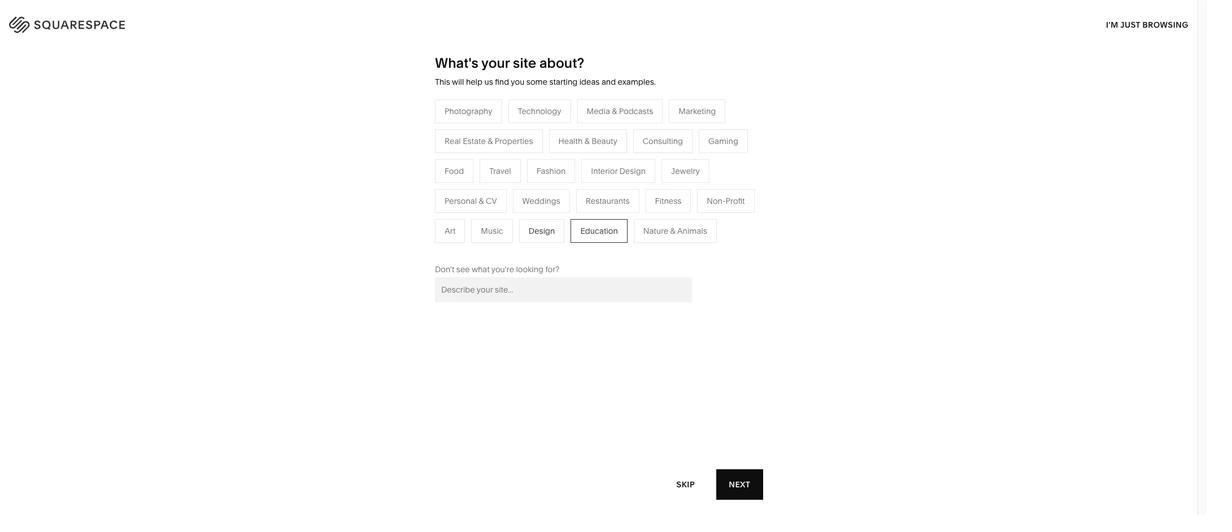 Task type: locate. For each thing, give the bounding box(es) containing it.
1 horizontal spatial restaurants
[[586, 196, 630, 206]]

Nature & Animals radio
[[634, 219, 717, 243]]

0 vertical spatial weddings
[[522, 196, 560, 206]]

1 horizontal spatial design
[[620, 166, 646, 176]]

restaurants link
[[470, 174, 526, 184]]

consulting
[[643, 136, 683, 146]]

Design radio
[[519, 219, 565, 243]]

nature down fitness option
[[643, 226, 669, 236]]

properties
[[495, 136, 533, 146], [520, 242, 559, 252]]

media & podcasts down the restaurants link
[[470, 191, 537, 201]]

nature
[[590, 174, 615, 184], [643, 226, 669, 236]]

1 vertical spatial nature
[[643, 226, 669, 236]]

real down music
[[470, 242, 487, 252]]

Gaming radio
[[699, 129, 748, 153]]

media up beauty
[[587, 106, 610, 116]]

fashion
[[537, 166, 566, 176]]

podcasts down examples.
[[619, 106, 653, 116]]

0 vertical spatial media & podcasts
[[587, 106, 653, 116]]

non- right community
[[403, 208, 422, 218]]

food
[[445, 166, 464, 176]]

media inside media & podcasts radio
[[587, 106, 610, 116]]

media & podcasts down and
[[587, 106, 653, 116]]

see
[[456, 264, 470, 274]]

Technology radio
[[508, 99, 571, 123]]

Food radio
[[435, 159, 474, 183]]

estate down music
[[488, 242, 511, 252]]

media & podcasts
[[587, 106, 653, 116], [470, 191, 537, 201]]

0 vertical spatial media
[[587, 106, 610, 116]]

1 vertical spatial real
[[470, 242, 487, 252]]

0 vertical spatial real
[[445, 136, 461, 146]]

nature & animals down fitness option
[[643, 226, 707, 236]]

don't
[[435, 264, 455, 274]]

squarespace logo image
[[23, 14, 148, 32]]

non-profit
[[707, 196, 745, 206]]

weddings link
[[470, 225, 520, 235]]

what's
[[435, 55, 478, 71]]

Photography radio
[[435, 99, 502, 123]]

travel
[[470, 157, 492, 167], [489, 166, 511, 176]]

1 vertical spatial animals
[[677, 226, 707, 236]]

0 horizontal spatial non-
[[403, 208, 422, 218]]

1 vertical spatial design
[[529, 226, 555, 236]]

music
[[481, 226, 503, 236]]

Media & Podcasts radio
[[577, 99, 663, 123]]

Restaurants radio
[[576, 189, 639, 213]]

properties up looking
[[520, 242, 559, 252]]

0 horizontal spatial design
[[529, 226, 555, 236]]

1 vertical spatial restaurants
[[586, 196, 630, 206]]

travel inside travel radio
[[489, 166, 511, 176]]

health
[[559, 136, 583, 146]]

Non-Profit radio
[[697, 189, 755, 213]]

0 vertical spatial properties
[[495, 136, 533, 146]]

real estate & properties up travel 'link'
[[445, 136, 533, 146]]

community
[[351, 208, 394, 218]]

properties up travel radio
[[495, 136, 533, 146]]

for?
[[546, 264, 560, 274]]

interior design
[[591, 166, 646, 176]]

real estate & properties up you're on the left bottom of page
[[470, 242, 559, 252]]

1 vertical spatial nature & animals
[[643, 226, 707, 236]]

1 vertical spatial media
[[470, 191, 494, 201]]

1 vertical spatial properties
[[520, 242, 559, 252]]

cv
[[486, 196, 497, 206]]

1 vertical spatial estate
[[488, 242, 511, 252]]

1 horizontal spatial podcasts
[[619, 106, 653, 116]]

some
[[526, 77, 548, 87]]

&
[[612, 106, 617, 116], [488, 136, 493, 146], [585, 136, 590, 146], [614, 157, 619, 167], [617, 174, 622, 184], [496, 191, 501, 201], [479, 196, 484, 206], [396, 208, 401, 218], [670, 226, 676, 236], [513, 242, 519, 252]]

nature down the home
[[590, 174, 615, 184]]

real up food option
[[445, 136, 461, 146]]

1 horizontal spatial non-
[[707, 196, 726, 206]]

log             in link
[[1155, 17, 1184, 28]]

technology
[[518, 106, 561, 116]]

0 vertical spatial nature & animals
[[590, 174, 653, 184]]

fitness up nature & animals option in the top right of the page
[[655, 196, 682, 206]]

weddings up 'design' option in the top left of the page
[[522, 196, 560, 206]]

0 vertical spatial restaurants
[[470, 174, 514, 184]]

design
[[620, 166, 646, 176], [529, 226, 555, 236]]

about?
[[540, 55, 584, 71]]

nature & animals
[[590, 174, 653, 184], [643, 226, 707, 236]]

ideas
[[579, 77, 600, 87]]

0 horizontal spatial estate
[[463, 136, 486, 146]]

Marketing radio
[[669, 99, 726, 123]]

restaurants down travel 'link'
[[470, 174, 514, 184]]

0 horizontal spatial podcasts
[[503, 191, 537, 201]]

podcasts
[[619, 106, 653, 116], [503, 191, 537, 201]]

restaurants down nature & animals link at top
[[586, 196, 630, 206]]

0 vertical spatial animals
[[623, 174, 653, 184]]

0 vertical spatial estate
[[463, 136, 486, 146]]

& inside real estate & properties option
[[488, 136, 493, 146]]

1 vertical spatial weddings
[[470, 225, 508, 235]]

0 vertical spatial non-
[[707, 196, 726, 206]]

nature inside option
[[643, 226, 669, 236]]

1 horizontal spatial weddings
[[522, 196, 560, 206]]

podcasts inside radio
[[619, 106, 653, 116]]

art
[[445, 226, 456, 236]]

personal
[[445, 196, 477, 206]]

non-
[[707, 196, 726, 206], [403, 208, 422, 218]]

skip
[[677, 479, 695, 490]]

1 horizontal spatial media & podcasts
[[587, 106, 653, 116]]

community & non-profits link
[[351, 208, 457, 218]]

media
[[587, 106, 610, 116], [470, 191, 494, 201]]

weddings down 'events' link
[[470, 225, 508, 235]]

0 horizontal spatial restaurants
[[470, 174, 514, 184]]

education
[[581, 226, 618, 236]]

1 vertical spatial media & podcasts
[[470, 191, 537, 201]]

0 horizontal spatial media & podcasts
[[470, 191, 537, 201]]

1 horizontal spatial media
[[587, 106, 610, 116]]

non- down jewelry option
[[707, 196, 726, 206]]

animals
[[623, 174, 653, 184], [677, 226, 707, 236]]

0 vertical spatial podcasts
[[619, 106, 653, 116]]

restaurants
[[470, 174, 514, 184], [586, 196, 630, 206]]

0 vertical spatial nature
[[590, 174, 615, 184]]

Music radio
[[471, 219, 513, 243]]

0 horizontal spatial fitness
[[590, 191, 616, 201]]

podcasts down the restaurants link
[[503, 191, 537, 201]]

in
[[1175, 17, 1184, 28]]

animals down fitness option
[[677, 226, 707, 236]]

weddings
[[522, 196, 560, 206], [470, 225, 508, 235]]

fitness
[[590, 191, 616, 201], [655, 196, 682, 206]]

degraw element
[[447, 386, 751, 515]]

estate
[[463, 136, 486, 146], [488, 242, 511, 252]]

1 horizontal spatial fitness
[[655, 196, 682, 206]]

real
[[445, 136, 461, 146], [470, 242, 487, 252]]

1 horizontal spatial animals
[[677, 226, 707, 236]]

Don't see what you're looking for? field
[[435, 277, 692, 302]]

marketing
[[679, 106, 716, 116]]

travel up media & podcasts link
[[489, 166, 511, 176]]

animals down decor
[[623, 174, 653, 184]]

you're
[[491, 264, 514, 274]]

properties inside option
[[495, 136, 533, 146]]

next
[[729, 479, 750, 490]]

media up events
[[470, 191, 494, 201]]

i'm
[[1106, 19, 1119, 30]]

Education radio
[[571, 219, 628, 243]]

will
[[452, 77, 464, 87]]

1 vertical spatial podcasts
[[503, 191, 537, 201]]

& inside media & podcasts radio
[[612, 106, 617, 116]]

0 vertical spatial real estate & properties
[[445, 136, 533, 146]]

health & beauty
[[559, 136, 617, 146]]

travel link
[[470, 157, 503, 167]]

nature & animals down home & decor link
[[590, 174, 653, 184]]

0 horizontal spatial real
[[445, 136, 461, 146]]

fitness down interior
[[590, 191, 616, 201]]

Consulting radio
[[633, 129, 693, 153]]

media & podcasts inside radio
[[587, 106, 653, 116]]

& inside personal & cv option
[[479, 196, 484, 206]]

0 horizontal spatial animals
[[623, 174, 653, 184]]

skip button
[[664, 469, 708, 500]]

real estate & properties
[[445, 136, 533, 146], [470, 242, 559, 252]]

0 vertical spatial design
[[620, 166, 646, 176]]

1 horizontal spatial nature
[[643, 226, 669, 236]]

degraw image
[[447, 386, 751, 515]]

real inside option
[[445, 136, 461, 146]]

Art radio
[[435, 219, 465, 243]]

estate up travel 'link'
[[463, 136, 486, 146]]



Task type: vqa. For each thing, say whether or not it's contained in the screenshot.
Estate to the top
yes



Task type: describe. For each thing, give the bounding box(es) containing it.
Travel radio
[[480, 159, 521, 183]]

Interior Design radio
[[582, 159, 655, 183]]

non- inside radio
[[707, 196, 726, 206]]

Fitness radio
[[646, 189, 691, 213]]

home & decor
[[590, 157, 644, 167]]

1 horizontal spatial estate
[[488, 242, 511, 252]]

0 horizontal spatial nature
[[590, 174, 615, 184]]

log             in
[[1155, 17, 1184, 28]]

real estate & properties inside option
[[445, 136, 533, 146]]

looking
[[516, 264, 544, 274]]

personal & cv
[[445, 196, 497, 206]]

beauty
[[592, 136, 617, 146]]

estate inside option
[[463, 136, 486, 146]]

Fashion radio
[[527, 159, 575, 183]]

home & decor link
[[590, 157, 655, 167]]

Personal & CV radio
[[435, 189, 507, 213]]

0 horizontal spatial weddings
[[470, 225, 508, 235]]

you
[[511, 77, 525, 87]]

fitness inside option
[[655, 196, 682, 206]]

photography
[[445, 106, 492, 116]]

squarespace logo link
[[23, 14, 255, 32]]

decor
[[621, 157, 644, 167]]

Health & Beauty radio
[[549, 129, 627, 153]]

Jewelry radio
[[662, 159, 710, 183]]

don't see what you're looking for?
[[435, 264, 560, 274]]

log
[[1155, 17, 1173, 28]]

media & podcasts link
[[470, 191, 548, 201]]

what
[[472, 264, 490, 274]]

profits
[[422, 208, 445, 218]]

weddings inside option
[[522, 196, 560, 206]]

gaming
[[709, 136, 738, 146]]

fitness link
[[590, 191, 627, 201]]

community & non-profits
[[351, 208, 445, 218]]

& inside nature & animals option
[[670, 226, 676, 236]]

animals inside option
[[677, 226, 707, 236]]

interior
[[591, 166, 618, 176]]

jewelry
[[671, 166, 700, 176]]

find
[[495, 77, 509, 87]]

i'm just browsing link
[[1106, 9, 1189, 40]]

browsing
[[1143, 19, 1189, 30]]

us
[[484, 77, 493, 87]]

site
[[513, 55, 536, 71]]

nature & animals inside option
[[643, 226, 707, 236]]

your
[[481, 55, 510, 71]]

Weddings radio
[[513, 189, 570, 213]]

1 vertical spatial real estate & properties
[[470, 242, 559, 252]]

events link
[[470, 208, 506, 218]]

profit
[[726, 196, 745, 206]]

1 vertical spatial non-
[[403, 208, 422, 218]]

i'm just browsing
[[1106, 19, 1189, 30]]

nature & animals link
[[590, 174, 665, 184]]

examples.
[[618, 77, 656, 87]]

& inside health & beauty option
[[585, 136, 590, 146]]

0 horizontal spatial media
[[470, 191, 494, 201]]

real estate & properties link
[[470, 242, 570, 252]]

travel down real estate & properties option
[[470, 157, 492, 167]]

help
[[466, 77, 483, 87]]

just
[[1121, 19, 1141, 30]]

next button
[[716, 470, 763, 500]]

this
[[435, 77, 450, 87]]

events
[[470, 208, 495, 218]]

and
[[602, 77, 616, 87]]

starting
[[549, 77, 578, 87]]

1 horizontal spatial real
[[470, 242, 487, 252]]

restaurants inside radio
[[586, 196, 630, 206]]

what's your site about? this will help us find you some starting ideas and examples.
[[435, 55, 656, 87]]

home
[[590, 157, 612, 167]]

Real Estate & Properties radio
[[435, 129, 543, 153]]



